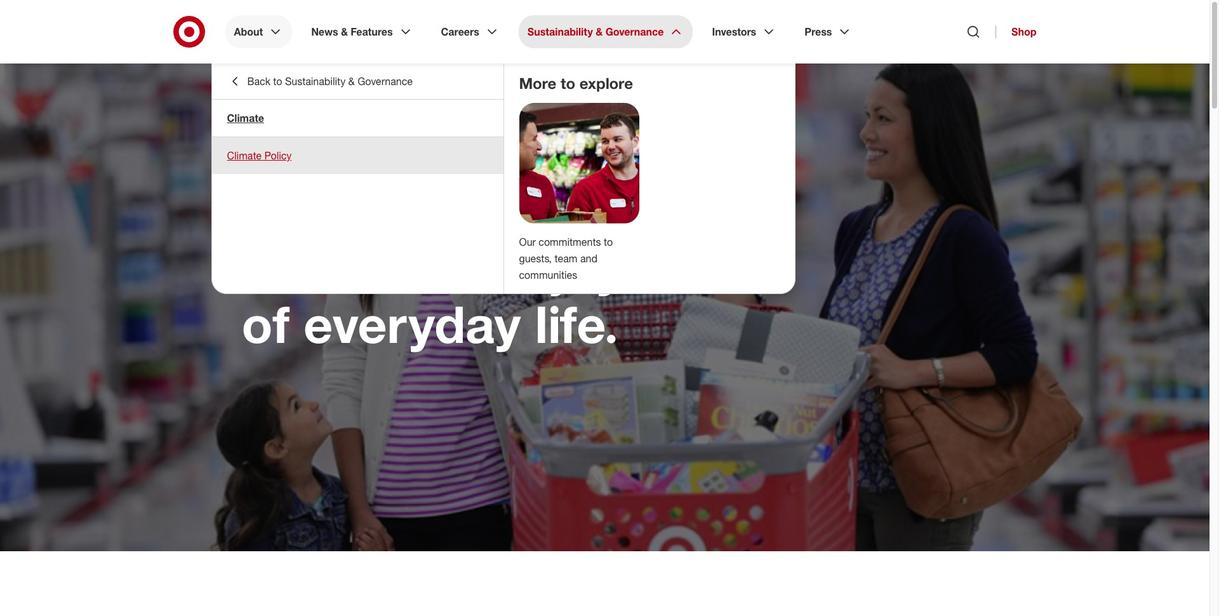 Task type: describe. For each thing, give the bounding box(es) containing it.
our
[[519, 236, 536, 248]]

investors link
[[704, 15, 786, 48]]

all
[[359, 181, 415, 243]]

sustainability inside button
[[285, 75, 346, 88]]

& for sustainability
[[596, 25, 603, 38]]

climate for climate
[[227, 112, 264, 125]]

features
[[351, 25, 393, 38]]

1 horizontal spatial sustainability
[[528, 25, 593, 38]]

governance inside button
[[358, 75, 413, 88]]

the
[[461, 237, 538, 299]]

shop link
[[996, 25, 1037, 38]]

our commitments to guests, team and communities
[[519, 236, 613, 281]]

press link
[[796, 15, 862, 48]]

news
[[311, 25, 338, 38]]

families
[[429, 181, 617, 243]]

commitments
[[539, 236, 601, 248]]

guests,
[[519, 252, 552, 265]]

about we're here to help all families discover the joy of everyday life.
[[242, 104, 623, 355]]

more to explore
[[519, 74, 633, 93]]

careers link
[[432, 15, 509, 48]]

climate policy
[[227, 149, 292, 162]]

of
[[242, 293, 290, 355]]

team
[[555, 252, 578, 265]]

& inside button
[[349, 75, 355, 88]]

about for about we're here to help all families discover the joy of everyday life.
[[242, 104, 285, 123]]

life.
[[535, 293, 619, 355]]

discover
[[242, 237, 447, 299]]

investors
[[713, 25, 757, 38]]



Task type: vqa. For each thing, say whether or not it's contained in the screenshot.
bottommost Learn
no



Task type: locate. For each thing, give the bounding box(es) containing it.
& right news
[[341, 25, 348, 38]]

climate policy link
[[212, 137, 504, 174]]

climate down back
[[227, 112, 264, 125]]

about inside about we're here to help all families discover the joy of everyday life.
[[242, 104, 285, 123]]

we're
[[242, 125, 377, 187]]

& up explore
[[596, 25, 603, 38]]

climate inside climate policy link
[[227, 149, 262, 162]]

about down back
[[242, 104, 285, 123]]

0 horizontal spatial &
[[341, 25, 348, 38]]

about link
[[225, 15, 292, 48]]

sustainability up more to explore
[[528, 25, 593, 38]]

explore
[[580, 74, 633, 93]]

news & features
[[311, 25, 393, 38]]

policy
[[265, 149, 292, 162]]

shop
[[1012, 25, 1037, 38]]

to inside our commitments to guests, team and communities
[[604, 236, 613, 248]]

back
[[247, 75, 271, 88]]

climate inside climate link
[[227, 112, 264, 125]]

sustainability down news
[[285, 75, 346, 88]]

climate for climate policy
[[227, 149, 262, 162]]

news & features link
[[303, 15, 422, 48]]

sustainability & governance link
[[519, 15, 693, 48]]

back to sustainability & governance button
[[212, 64, 504, 99]]

1 horizontal spatial &
[[349, 75, 355, 88]]

1 vertical spatial about
[[242, 104, 285, 123]]

2 horizontal spatial &
[[596, 25, 603, 38]]

our commitments to guests, team and communities link
[[519, 236, 613, 281]]

to
[[561, 74, 576, 93], [273, 75, 282, 88], [513, 125, 562, 187], [604, 236, 613, 248]]

&
[[341, 25, 348, 38], [596, 25, 603, 38], [349, 75, 355, 88]]

about inside 'link'
[[234, 25, 263, 38]]

help
[[242, 181, 345, 243]]

two target team members smiling in the grocery department image
[[519, 103, 640, 224]]

here
[[391, 125, 499, 187]]

about for about
[[234, 25, 263, 38]]

about
[[234, 25, 263, 38], [242, 104, 285, 123]]

back to sustainability & governance
[[247, 75, 413, 88]]

0 vertical spatial governance
[[606, 25, 664, 38]]

site navigation element
[[0, 0, 1220, 616]]

careers
[[441, 25, 480, 38]]

0 vertical spatial about
[[234, 25, 263, 38]]

1 climate from the top
[[227, 112, 264, 125]]

1 vertical spatial sustainability
[[285, 75, 346, 88]]

0 horizontal spatial governance
[[358, 75, 413, 88]]

0 vertical spatial sustainability
[[528, 25, 593, 38]]

1 horizontal spatial governance
[[606, 25, 664, 38]]

to inside back to sustainability & governance button
[[273, 75, 282, 88]]

sustainability
[[528, 25, 593, 38], [285, 75, 346, 88]]

to inside about we're here to help all families discover the joy of everyday life.
[[513, 125, 562, 187]]

communities
[[519, 269, 578, 281]]

more
[[519, 74, 557, 93]]

governance up explore
[[606, 25, 664, 38]]

climate left policy
[[227, 149, 262, 162]]

joy
[[552, 237, 623, 299]]

governance up climate link
[[358, 75, 413, 88]]

1 vertical spatial governance
[[358, 75, 413, 88]]

press
[[805, 25, 833, 38]]

and
[[581, 252, 598, 265]]

governance
[[606, 25, 664, 38], [358, 75, 413, 88]]

2 climate from the top
[[227, 149, 262, 162]]

everyday
[[304, 293, 521, 355]]

1 vertical spatial climate
[[227, 149, 262, 162]]

& up climate link
[[349, 75, 355, 88]]

climate
[[227, 112, 264, 125], [227, 149, 262, 162]]

0 horizontal spatial sustainability
[[285, 75, 346, 88]]

climate link
[[212, 100, 504, 137]]

about up back
[[234, 25, 263, 38]]

& for news
[[341, 25, 348, 38]]

sustainability & governance
[[528, 25, 664, 38]]

0 vertical spatial climate
[[227, 112, 264, 125]]



